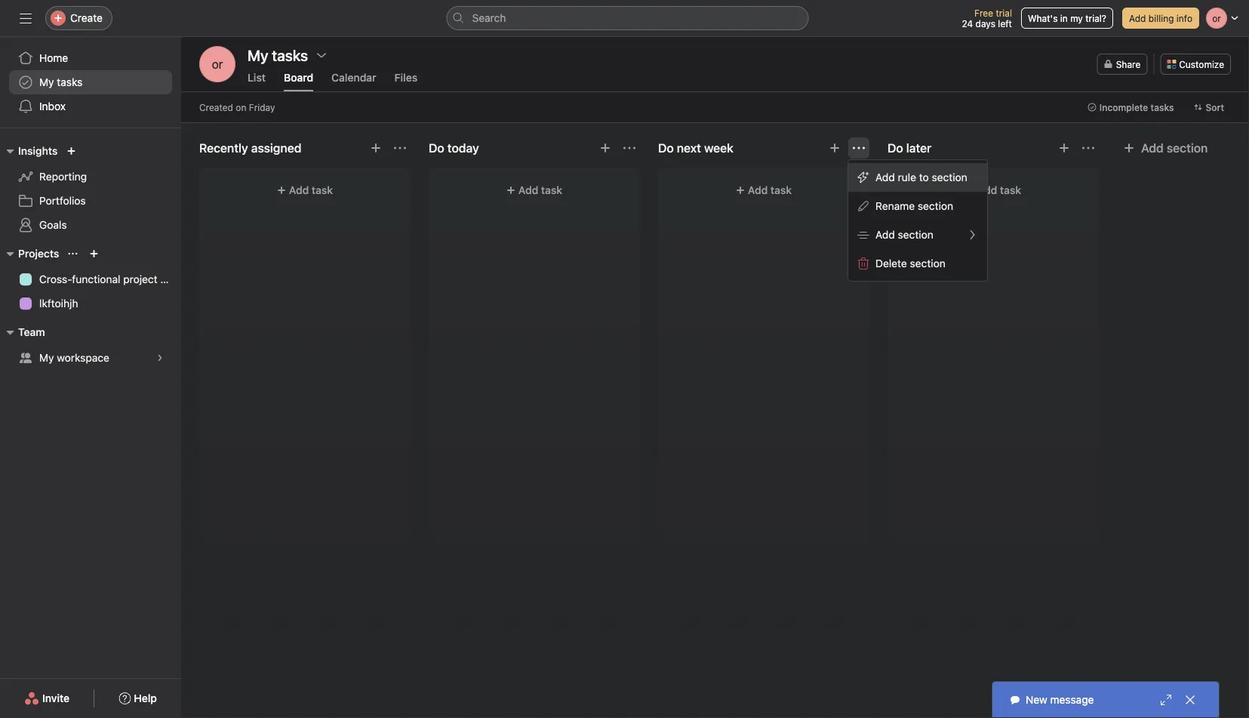 Task type: vqa. For each thing, say whether or not it's contained in the screenshot.
Help
yes



Task type: locate. For each thing, give the bounding box(es) containing it.
functional
[[72, 273, 120, 285]]

1 task from the left
[[312, 184, 333, 196]]

add task
[[289, 184, 333, 196], [519, 184, 563, 196], [748, 184, 792, 196], [978, 184, 1022, 196]]

do
[[658, 141, 674, 155]]

4 task from the left
[[1001, 184, 1022, 196]]

search button
[[447, 6, 809, 30]]

4 add task from the left
[[978, 184, 1022, 196]]

my up inbox
[[39, 76, 54, 88]]

my tasks
[[248, 46, 308, 64]]

add inside add billing info button
[[1130, 13, 1147, 23]]

add inside add section 'button'
[[1142, 141, 1164, 155]]

lkftoihjh
[[39, 297, 78, 310]]

more section actions image right add task image at the top
[[624, 142, 636, 154]]

add billing info
[[1130, 13, 1193, 23]]

add section button
[[1118, 134, 1215, 162]]

sort button
[[1187, 97, 1232, 118]]

tasks inside global element
[[57, 76, 83, 88]]

2 more section actions image from the left
[[853, 142, 865, 154]]

section
[[1167, 141, 1208, 155], [932, 171, 968, 183], [918, 200, 954, 212], [898, 228, 934, 241], [910, 257, 946, 270]]

insights element
[[0, 137, 181, 240]]

add task button for do next week
[[668, 177, 861, 204]]

add task image for recently assigned
[[370, 142, 382, 154]]

files link
[[395, 71, 418, 91]]

3 task from the left
[[771, 184, 792, 196]]

more section actions image down incomplete tasks dropdown button
[[1083, 142, 1095, 154]]

board link
[[284, 71, 314, 91]]

my workspace
[[39, 352, 109, 364]]

2 more section actions image from the left
[[1083, 142, 1095, 154]]

my tasks link
[[9, 70, 172, 94]]

add inside add rule to section menu item
[[876, 171, 895, 183]]

team
[[18, 326, 45, 338]]

invite
[[42, 692, 70, 705]]

my down team
[[39, 352, 54, 364]]

board
[[284, 71, 314, 84]]

2 task from the left
[[541, 184, 563, 196]]

add task for do today
[[519, 184, 563, 196]]

delete
[[876, 257, 908, 270]]

or
[[212, 57, 223, 71]]

sort
[[1206, 102, 1225, 113]]

more section actions image left do today
[[394, 142, 406, 154]]

1 add task from the left
[[289, 184, 333, 196]]

files
[[395, 71, 418, 84]]

days
[[976, 18, 996, 29]]

1 add task image from the left
[[370, 142, 382, 154]]

tasks down home
[[57, 76, 83, 88]]

0 horizontal spatial tasks
[[57, 76, 83, 88]]

0 horizontal spatial add task image
[[370, 142, 382, 154]]

create button
[[45, 6, 112, 30]]

global element
[[0, 37, 181, 128]]

my for my workspace
[[39, 352, 54, 364]]

trial?
[[1086, 13, 1107, 23]]

portfolios
[[39, 194, 86, 207]]

calendar
[[332, 71, 377, 84]]

1 horizontal spatial tasks
[[1151, 102, 1175, 113]]

1 add task button from the left
[[208, 177, 402, 204]]

tasks inside dropdown button
[[1151, 102, 1175, 113]]

my
[[1071, 13, 1084, 23]]

do today
[[429, 141, 479, 155]]

more section actions image left do later
[[853, 142, 865, 154]]

section inside menu item
[[932, 171, 968, 183]]

1 horizontal spatial more section actions image
[[1083, 142, 1095, 154]]

3 add task image from the left
[[1059, 142, 1071, 154]]

section down the sort "dropdown button"
[[1167, 141, 1208, 155]]

hide sidebar image
[[20, 12, 32, 24]]

1 vertical spatial my
[[39, 352, 54, 364]]

section right 'to'
[[932, 171, 968, 183]]

teams element
[[0, 319, 181, 373]]

1 vertical spatial tasks
[[1151, 102, 1175, 113]]

1 more section actions image from the left
[[624, 142, 636, 154]]

what's
[[1028, 13, 1058, 23]]

rule
[[898, 171, 917, 183]]

info
[[1177, 13, 1193, 23]]

section down rename section
[[898, 228, 934, 241]]

0 horizontal spatial add section
[[876, 228, 934, 241]]

3 add task button from the left
[[668, 177, 861, 204]]

task
[[312, 184, 333, 196], [541, 184, 563, 196], [771, 184, 792, 196], [1001, 184, 1022, 196]]

task for do later
[[1001, 184, 1022, 196]]

list
[[248, 71, 266, 84]]

1 horizontal spatial more section actions image
[[853, 142, 865, 154]]

tasks for my tasks
[[57, 76, 83, 88]]

add task for recently assigned
[[289, 184, 333, 196]]

what's in my trial? button
[[1022, 8, 1114, 29]]

to
[[920, 171, 929, 183]]

cross-functional project plan link
[[9, 267, 181, 291]]

add
[[1130, 13, 1147, 23], [1142, 141, 1164, 155], [876, 171, 895, 183], [289, 184, 309, 196], [519, 184, 539, 196], [748, 184, 768, 196], [978, 184, 998, 196], [876, 228, 895, 241]]

new image
[[67, 146, 76, 156]]

section down 'to'
[[918, 200, 954, 212]]

2 add task button from the left
[[438, 177, 631, 204]]

rename section
[[876, 200, 954, 212]]

more section actions image for do next week
[[853, 142, 865, 154]]

new project or portfolio image
[[89, 249, 98, 258]]

cross-functional project plan
[[39, 273, 181, 285]]

incomplete tasks
[[1100, 102, 1175, 113]]

add section
[[1142, 141, 1208, 155], [876, 228, 934, 241]]

workspace
[[57, 352, 109, 364]]

my workspace link
[[9, 346, 172, 370]]

1 horizontal spatial add section
[[1142, 141, 1208, 155]]

my for my tasks
[[39, 76, 54, 88]]

4 add task button from the left
[[897, 177, 1090, 204]]

2 my from the top
[[39, 352, 54, 364]]

2 add task from the left
[[519, 184, 563, 196]]

goals
[[39, 219, 67, 231]]

more section actions image
[[394, 142, 406, 154], [1083, 142, 1095, 154]]

tasks
[[57, 76, 83, 88], [1151, 102, 1175, 113]]

add task button
[[208, 177, 402, 204], [438, 177, 631, 204], [668, 177, 861, 204], [897, 177, 1090, 204]]

more section actions image
[[624, 142, 636, 154], [853, 142, 865, 154]]

0 vertical spatial add section
[[1142, 141, 1208, 155]]

2 add task image from the left
[[829, 142, 841, 154]]

0 vertical spatial tasks
[[57, 76, 83, 88]]

3 add task from the left
[[748, 184, 792, 196]]

tasks right incomplete
[[1151, 102, 1175, 113]]

more section actions image for do today
[[624, 142, 636, 154]]

created on friday
[[199, 102, 275, 113]]

insights button
[[0, 142, 58, 160]]

my tasks
[[39, 76, 83, 88]]

plan
[[160, 273, 181, 285]]

0 vertical spatial my
[[39, 76, 54, 88]]

my
[[39, 76, 54, 88], [39, 352, 54, 364]]

0 horizontal spatial more section actions image
[[624, 142, 636, 154]]

0 horizontal spatial more section actions image
[[394, 142, 406, 154]]

list link
[[248, 71, 266, 91]]

project
[[123, 273, 158, 285]]

team button
[[0, 323, 45, 341]]

add section down the sort "dropdown button"
[[1142, 141, 1208, 155]]

left
[[999, 18, 1013, 29]]

new message
[[1026, 694, 1095, 706]]

section right delete
[[910, 257, 946, 270]]

1 more section actions image from the left
[[394, 142, 406, 154]]

home
[[39, 52, 68, 64]]

add rule to section
[[876, 171, 968, 183]]

1 my from the top
[[39, 76, 54, 88]]

add task image
[[370, 142, 382, 154], [829, 142, 841, 154], [1059, 142, 1071, 154]]

add section up "delete section"
[[876, 228, 934, 241]]

my inside teams element
[[39, 352, 54, 364]]

2 horizontal spatial add task image
[[1059, 142, 1071, 154]]

or button
[[199, 46, 236, 82]]

projects
[[18, 247, 59, 260]]

portfolios link
[[9, 189, 172, 213]]

1 horizontal spatial add task image
[[829, 142, 841, 154]]

my inside global element
[[39, 76, 54, 88]]

task for recently assigned
[[312, 184, 333, 196]]

projects button
[[0, 245, 59, 263]]



Task type: describe. For each thing, give the bounding box(es) containing it.
next week
[[677, 141, 734, 155]]

help button
[[109, 685, 167, 712]]

what's in my trial?
[[1028, 13, 1107, 23]]

add task for do later
[[978, 184, 1022, 196]]

add task button for do later
[[897, 177, 1090, 204]]

delete section
[[876, 257, 946, 270]]

add task image
[[600, 142, 612, 154]]

add task image for do later
[[1059, 142, 1071, 154]]

calendar link
[[332, 71, 377, 91]]

show options, current sort, top image
[[68, 249, 77, 258]]

inbox link
[[9, 94, 172, 119]]

tasks for incomplete tasks
[[1151, 102, 1175, 113]]

reporting link
[[9, 165, 172, 189]]

reporting
[[39, 170, 87, 183]]

friday
[[249, 102, 275, 113]]

show options image
[[316, 49, 328, 61]]

help
[[134, 692, 157, 705]]

add rule to section menu item
[[849, 163, 988, 192]]

see details, my workspace image
[[156, 353, 165, 362]]

on
[[236, 102, 246, 113]]

task for do next week
[[771, 184, 792, 196]]

incomplete tasks button
[[1081, 97, 1181, 118]]

billing
[[1149, 13, 1175, 23]]

in
[[1061, 13, 1068, 23]]

cross-
[[39, 273, 72, 285]]

1 vertical spatial add section
[[876, 228, 934, 241]]

add billing info button
[[1123, 8, 1200, 29]]

add task button for do today
[[438, 177, 631, 204]]

goals link
[[9, 213, 172, 237]]

add task image for do next week
[[829, 142, 841, 154]]

section inside 'button'
[[1167, 141, 1208, 155]]

24
[[962, 18, 974, 29]]

expand new message image
[[1161, 694, 1173, 706]]

share button
[[1098, 54, 1148, 75]]

add task for do next week
[[748, 184, 792, 196]]

invite button
[[14, 685, 79, 712]]

home link
[[9, 46, 172, 70]]

close image
[[1185, 694, 1197, 706]]

inbox
[[39, 100, 66, 113]]

recently assigned
[[199, 141, 302, 155]]

share
[[1117, 59, 1141, 69]]

search
[[472, 12, 506, 24]]

add section inside 'button'
[[1142, 141, 1208, 155]]

created
[[199, 102, 233, 113]]

search list box
[[447, 6, 809, 30]]

rename
[[876, 200, 915, 212]]

insights
[[18, 145, 58, 157]]

task for do today
[[541, 184, 563, 196]]

more section actions image for do later
[[1083, 142, 1095, 154]]

trial
[[996, 8, 1013, 18]]

free trial 24 days left
[[962, 8, 1013, 29]]

incomplete
[[1100, 102, 1149, 113]]

customize
[[1180, 59, 1225, 69]]

customize button
[[1161, 54, 1232, 75]]

do next week
[[658, 141, 734, 155]]

create
[[70, 12, 103, 24]]

add task button for recently assigned
[[208, 177, 402, 204]]

do later
[[888, 141, 932, 155]]

more section actions image for recently assigned
[[394, 142, 406, 154]]

lkftoihjh link
[[9, 291, 172, 316]]

projects element
[[0, 240, 181, 319]]

free
[[975, 8, 994, 18]]



